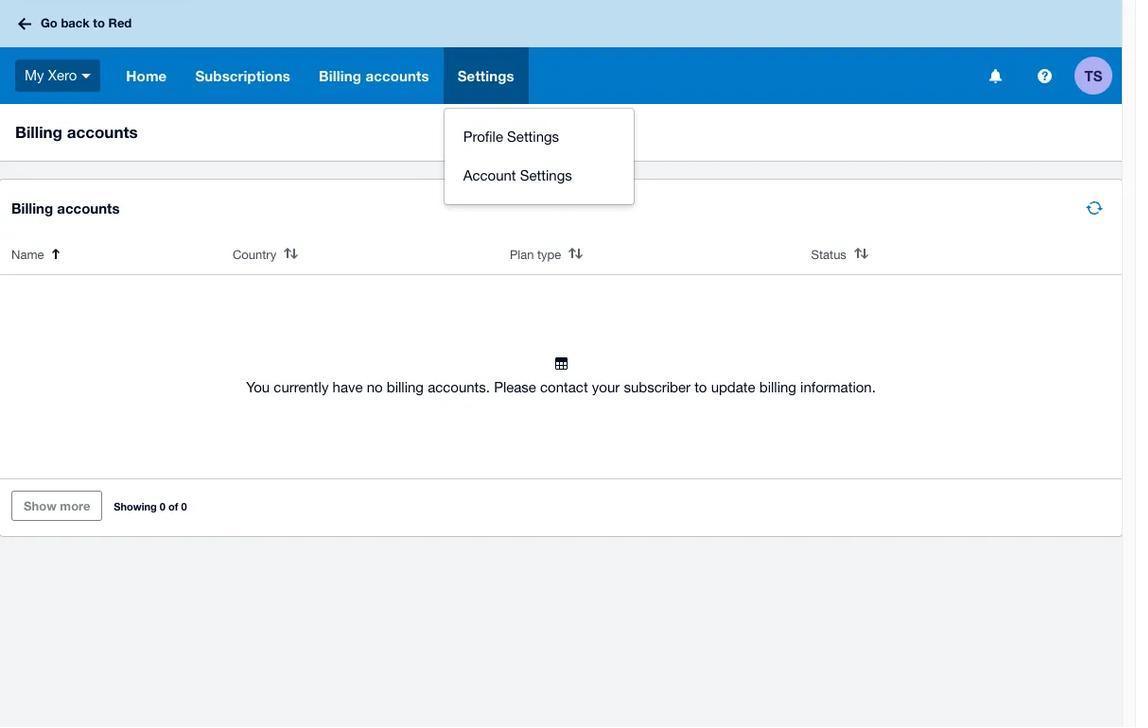 Task type: locate. For each thing, give the bounding box(es) containing it.
0 vertical spatial to
[[93, 15, 105, 31]]

no
[[367, 379, 383, 396]]

settings up profile
[[458, 67, 515, 84]]

settings
[[458, 67, 515, 84], [507, 129, 559, 145], [520, 167, 572, 183]]

group
[[445, 109, 634, 204]]

your
[[592, 379, 620, 396]]

banner
[[0, 0, 1122, 204]]

currently
[[274, 379, 329, 396]]

subscriptions link
[[181, 47, 305, 104]]

0 horizontal spatial svg image
[[18, 18, 31, 30]]

account settings link
[[445, 157, 634, 195]]

to left red
[[93, 15, 105, 31]]

account settings
[[463, 167, 572, 183]]

svg image left go
[[18, 18, 31, 30]]

svg image
[[18, 18, 31, 30], [1038, 69, 1052, 83]]

to
[[93, 15, 105, 31], [695, 379, 707, 396]]

1 horizontal spatial to
[[695, 379, 707, 396]]

0 horizontal spatial svg image
[[82, 74, 91, 78]]

svg image
[[989, 69, 1002, 83], [82, 74, 91, 78]]

0 vertical spatial billing accounts
[[319, 67, 429, 84]]

0 left of
[[160, 501, 166, 513]]

1 vertical spatial accounts
[[67, 122, 138, 142]]

settings inside account settings link
[[520, 167, 572, 183]]

home
[[126, 67, 167, 84]]

settings down profile settings link
[[520, 167, 572, 183]]

group containing profile settings
[[445, 109, 634, 204]]

to left update
[[695, 379, 707, 396]]

billing
[[319, 67, 362, 84], [15, 122, 62, 142], [11, 200, 53, 217]]

go back to red link
[[11, 7, 143, 40]]

billing accounts
[[319, 67, 429, 84], [15, 122, 138, 142], [11, 200, 120, 217]]

settings for account
[[520, 167, 572, 183]]

plan type
[[510, 248, 561, 262]]

billing accounts link
[[305, 47, 444, 104]]

billing
[[387, 379, 424, 396], [760, 379, 797, 396]]

2 vertical spatial billing
[[11, 200, 53, 217]]

billing right no
[[387, 379, 424, 396]]

accounts down xero
[[67, 122, 138, 142]]

you currently have no billing accounts. please contact your subscriber to update billing information.
[[246, 379, 876, 396]]

show more button
[[11, 491, 103, 521]]

1 horizontal spatial 0
[[181, 501, 187, 513]]

1 horizontal spatial svg image
[[1038, 69, 1052, 83]]

status
[[811, 248, 847, 262]]

2 vertical spatial settings
[[520, 167, 572, 183]]

accounts up name button
[[57, 200, 120, 217]]

svg image inside the go back to red link
[[18, 18, 31, 30]]

1 vertical spatial svg image
[[1038, 69, 1052, 83]]

0 vertical spatial settings
[[458, 67, 515, 84]]

2 billing from the left
[[760, 379, 797, 396]]

0 horizontal spatial 0
[[160, 501, 166, 513]]

accounts
[[366, 67, 429, 84], [67, 122, 138, 142], [57, 200, 120, 217]]

settings up account settings link
[[507, 129, 559, 145]]

name button
[[11, 248, 59, 262]]

1 horizontal spatial svg image
[[989, 69, 1002, 83]]

0 vertical spatial svg image
[[18, 18, 31, 30]]

update
[[711, 379, 756, 396]]

0 horizontal spatial billing
[[387, 379, 424, 396]]

0 horizontal spatial to
[[93, 15, 105, 31]]

billing right update
[[760, 379, 797, 396]]

1 vertical spatial to
[[695, 379, 707, 396]]

billing accounts inside banner
[[319, 67, 429, 84]]

1 horizontal spatial billing
[[760, 379, 797, 396]]

have
[[333, 379, 363, 396]]

0 right of
[[181, 501, 187, 513]]

list box
[[445, 109, 634, 204]]

account
[[463, 167, 516, 183]]

1 vertical spatial settings
[[507, 129, 559, 145]]

settings inside profile settings link
[[507, 129, 559, 145]]

show
[[24, 499, 57, 514]]

settings button
[[444, 47, 529, 104]]

plan
[[510, 248, 534, 262]]

banner containing ts
[[0, 0, 1122, 204]]

svg image left ts
[[1038, 69, 1052, 83]]

list box containing profile settings
[[445, 109, 634, 204]]

0
[[160, 501, 166, 513], [181, 501, 187, 513]]

accounts left settings dropdown button
[[366, 67, 429, 84]]



Task type: describe. For each thing, give the bounding box(es) containing it.
showing 0 of 0
[[114, 501, 187, 513]]

settings inside settings dropdown button
[[458, 67, 515, 84]]

please
[[494, 379, 536, 396]]

profile
[[463, 129, 503, 145]]

subscriber
[[624, 379, 691, 396]]

settings for profile
[[507, 129, 559, 145]]

red
[[108, 15, 132, 31]]

2 vertical spatial accounts
[[57, 200, 120, 217]]

information.
[[801, 379, 876, 396]]

0 vertical spatial accounts
[[366, 67, 429, 84]]

showing
[[114, 501, 157, 513]]

of
[[168, 501, 178, 513]]

1 vertical spatial billing accounts
[[15, 122, 138, 142]]

xero
[[48, 67, 77, 83]]

ts button
[[1075, 47, 1122, 104]]

my xero button
[[0, 47, 112, 104]]

show more
[[24, 499, 90, 514]]

profile settings link
[[445, 118, 634, 157]]

accounts.
[[428, 379, 490, 396]]

more
[[60, 499, 90, 514]]

0 vertical spatial billing
[[319, 67, 362, 84]]

2 0 from the left
[[181, 501, 187, 513]]

contact
[[540, 379, 588, 396]]

1 vertical spatial billing
[[15, 122, 62, 142]]

profile settings
[[463, 129, 559, 145]]

back
[[61, 15, 90, 31]]

ts
[[1085, 67, 1103, 84]]

go back to red
[[41, 15, 132, 31]]

2 vertical spatial billing accounts
[[11, 200, 120, 217]]

type
[[537, 248, 561, 262]]

plan type button
[[510, 248, 583, 262]]

status button
[[811, 248, 869, 262]]

go
[[41, 15, 58, 31]]

home link
[[112, 47, 181, 104]]

country
[[233, 248, 276, 262]]

my xero
[[25, 67, 77, 83]]

subscriptions
[[195, 67, 290, 84]]

name
[[11, 248, 44, 262]]

to inside banner
[[93, 15, 105, 31]]

my
[[25, 67, 44, 83]]

svg image inside my xero popup button
[[82, 74, 91, 78]]

country button
[[233, 248, 298, 262]]

you
[[246, 379, 270, 396]]

1 billing from the left
[[387, 379, 424, 396]]

1 0 from the left
[[160, 501, 166, 513]]



Task type: vqa. For each thing, say whether or not it's contained in the screenshot.
the part
no



